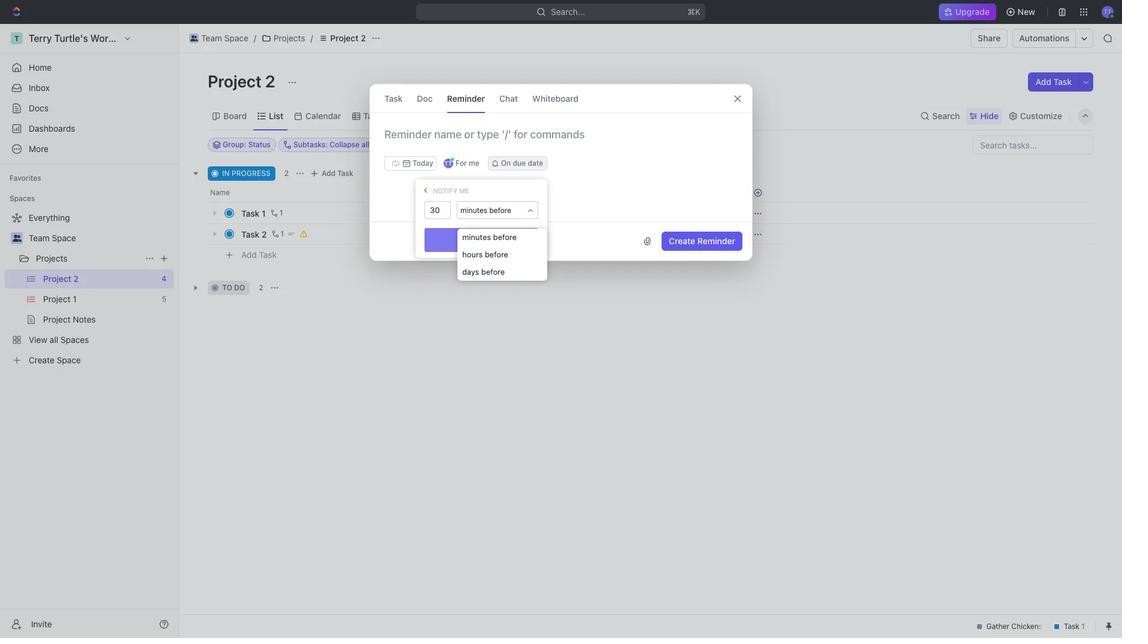 Task type: describe. For each thing, give the bounding box(es) containing it.
share button
[[971, 29, 1009, 48]]

invite
[[31, 619, 52, 629]]

dialog containing task
[[370, 84, 753, 261]]

minutes inside dropdown button
[[461, 206, 488, 215]]

team space link inside tree
[[29, 229, 171, 248]]

to
[[222, 283, 232, 292]]

customize button
[[1005, 108, 1066, 124]]

favorites
[[10, 174, 41, 183]]

2 horizontal spatial add
[[1036, 77, 1052, 87]]

new
[[1018, 7, 1036, 17]]

user group image inside team space link
[[190, 35, 198, 41]]

docs
[[29, 103, 49, 113]]

create reminder button
[[662, 232, 743, 251]]

before inside dropdown button
[[490, 206, 512, 215]]

list link
[[267, 108, 284, 124]]

doc
[[417, 93, 433, 103]]

hours
[[463, 250, 483, 259]]

home link
[[5, 58, 174, 77]]

tree inside sidebar navigation
[[5, 209, 174, 370]]

calendar
[[306, 111, 341, 121]]

whiteboard
[[533, 93, 579, 103]]

upgrade
[[956, 7, 991, 17]]

on
[[501, 159, 511, 168]]

projects link inside sidebar navigation
[[36, 249, 140, 268]]

task 1
[[241, 208, 266, 218]]

user group image inside tree
[[12, 235, 21, 242]]

list
[[269, 111, 284, 121]]

1 horizontal spatial team space
[[201, 33, 249, 43]]

favorites button
[[5, 171, 46, 186]]

1 vertical spatial add task
[[322, 169, 354, 178]]

dashboards link
[[5, 119, 174, 138]]

1 horizontal spatial team
[[201, 33, 222, 43]]

on due date
[[501, 159, 544, 168]]

days
[[463, 267, 479, 277]]

table link
[[361, 108, 385, 124]]

1 vertical spatial minutes
[[463, 232, 491, 242]]

calendar link
[[303, 108, 341, 124]]

date
[[528, 159, 544, 168]]

team inside tree
[[29, 233, 50, 243]]

1 horizontal spatial add task button
[[307, 167, 358, 181]]

2 vertical spatial add task
[[241, 250, 277, 260]]

team space inside sidebar navigation
[[29, 233, 76, 243]]

notify me
[[433, 187, 469, 194]]

0 vertical spatial projects link
[[259, 31, 308, 46]]

doc button
[[417, 84, 433, 113]]

due
[[513, 159, 526, 168]]

to do
[[222, 283, 245, 292]]

hide
[[981, 111, 999, 121]]

board link
[[221, 108, 247, 124]]

assignees button
[[484, 138, 540, 152]]

inbox link
[[5, 78, 174, 98]]

minutes before button
[[458, 202, 538, 220]]

⌘k
[[688, 7, 701, 17]]

0 horizontal spatial project 2
[[208, 71, 279, 91]]

1 for task 2
[[281, 229, 284, 238]]

2 horizontal spatial add task button
[[1029, 72, 1080, 92]]

0 horizontal spatial add task button
[[236, 248, 282, 262]]

gantt link
[[405, 108, 429, 124]]

1 button for 1
[[268, 207, 285, 219]]

1 vertical spatial minutes before
[[463, 232, 517, 242]]

project inside "link"
[[331, 33, 359, 43]]

chat button
[[500, 84, 518, 113]]

Reminder na﻿me or type '/' for commands text field
[[370, 128, 753, 156]]

0 horizontal spatial reminder
[[447, 93, 485, 103]]

1 vertical spatial add
[[322, 169, 336, 178]]

days before
[[463, 267, 505, 277]]



Task type: locate. For each thing, give the bounding box(es) containing it.
docs link
[[5, 99, 174, 118]]

on due date button
[[488, 156, 548, 171]]

None text field
[[425, 202, 451, 219]]

1 horizontal spatial /
[[311, 33, 313, 43]]

reminder button
[[447, 84, 485, 113]]

before right done
[[493, 232, 517, 242]]

2 horizontal spatial add task
[[1036, 77, 1072, 87]]

create reminder
[[669, 236, 736, 246]]

Search tasks... text field
[[974, 136, 1093, 154]]

0 vertical spatial 1 button
[[268, 207, 285, 219]]

share
[[978, 33, 1001, 43]]

1 vertical spatial reminder
[[698, 236, 736, 246]]

1 horizontal spatial user group image
[[190, 35, 198, 41]]

before down done
[[485, 250, 509, 259]]

1 horizontal spatial space
[[224, 33, 249, 43]]

in
[[222, 169, 230, 178]]

create
[[669, 236, 696, 246]]

0 vertical spatial add task button
[[1029, 72, 1080, 92]]

1 horizontal spatial team space link
[[186, 31, 252, 46]]

1 right task 1
[[280, 209, 283, 217]]

0 vertical spatial minutes
[[461, 206, 488, 215]]

home
[[29, 62, 52, 72]]

upgrade link
[[940, 4, 997, 20]]

0 vertical spatial user group image
[[190, 35, 198, 41]]

hours before
[[463, 250, 509, 259]]

0 horizontal spatial add task
[[241, 250, 277, 260]]

add task down calendar
[[322, 169, 354, 178]]

1 vertical spatial project
[[208, 71, 262, 91]]

0 vertical spatial team
[[201, 33, 222, 43]]

1 horizontal spatial add task
[[322, 169, 354, 178]]

0 vertical spatial minutes before
[[461, 206, 512, 215]]

add task button up customize
[[1029, 72, 1080, 92]]

1
[[262, 208, 266, 218], [280, 209, 283, 217], [281, 229, 284, 238]]

1 button right task 2
[[269, 228, 286, 240]]

task 2
[[241, 229, 267, 239]]

project 2 link
[[316, 31, 369, 46]]

1 vertical spatial team space
[[29, 233, 76, 243]]

space inside sidebar navigation
[[52, 233, 76, 243]]

dialog
[[370, 84, 753, 261]]

2
[[361, 33, 366, 43], [265, 71, 275, 91], [284, 169, 289, 178], [262, 229, 267, 239], [259, 283, 263, 292]]

minutes before
[[461, 206, 512, 215], [463, 232, 517, 242]]

0 horizontal spatial team space link
[[29, 229, 171, 248]]

2 vertical spatial add
[[241, 250, 257, 260]]

minutes before down me
[[461, 206, 512, 215]]

project 2 inside "link"
[[331, 33, 366, 43]]

1 horizontal spatial reminder
[[698, 236, 736, 246]]

me
[[460, 187, 469, 194]]

0 vertical spatial project 2
[[331, 33, 366, 43]]

customize
[[1021, 111, 1063, 121]]

dashboards
[[29, 123, 75, 134]]

project
[[331, 33, 359, 43], [208, 71, 262, 91]]

0 vertical spatial team space link
[[186, 31, 252, 46]]

0 vertical spatial projects
[[274, 33, 305, 43]]

table
[[363, 111, 385, 121]]

1 vertical spatial team
[[29, 233, 50, 243]]

1 for task 1
[[280, 209, 283, 217]]

1 right task 2
[[281, 229, 284, 238]]

add task button down task 2
[[236, 248, 282, 262]]

0 horizontal spatial team
[[29, 233, 50, 243]]

0 horizontal spatial /
[[254, 33, 256, 43]]

minutes before inside minutes before dropdown button
[[461, 206, 512, 215]]

hide button
[[967, 108, 1003, 124]]

before down hours before at left
[[482, 267, 505, 277]]

spaces
[[10, 194, 35, 203]]

1 horizontal spatial projects link
[[259, 31, 308, 46]]

2 inside "link"
[[361, 33, 366, 43]]

notify
[[433, 187, 458, 194]]

0 horizontal spatial project
[[208, 71, 262, 91]]

task button
[[385, 84, 403, 113]]

1 button for 2
[[269, 228, 286, 240]]

0 vertical spatial reminder
[[447, 93, 485, 103]]

1 vertical spatial projects link
[[36, 249, 140, 268]]

1 vertical spatial projects
[[36, 253, 68, 264]]

add down task 2
[[241, 250, 257, 260]]

search
[[933, 111, 961, 121]]

1 vertical spatial user group image
[[12, 235, 21, 242]]

1 horizontal spatial projects
[[274, 33, 305, 43]]

1 vertical spatial project 2
[[208, 71, 279, 91]]

tree containing team space
[[5, 209, 174, 370]]

2 vertical spatial add task button
[[236, 248, 282, 262]]

1 button
[[268, 207, 285, 219], [269, 228, 286, 240]]

add task up customize
[[1036, 77, 1072, 87]]

done button
[[425, 228, 539, 252]]

0 vertical spatial add
[[1036, 77, 1052, 87]]

space
[[224, 33, 249, 43], [52, 233, 76, 243]]

minutes before up hours before at left
[[463, 232, 517, 242]]

task
[[1054, 77, 1072, 87], [385, 93, 403, 103], [338, 169, 354, 178], [241, 208, 260, 218], [241, 229, 260, 239], [259, 250, 277, 260]]

0 horizontal spatial add
[[241, 250, 257, 260]]

reminder
[[447, 93, 485, 103], [698, 236, 736, 246]]

in progress
[[222, 169, 271, 178]]

projects link
[[259, 31, 308, 46], [36, 249, 140, 268]]

assignees
[[499, 140, 535, 149]]

1 vertical spatial add task button
[[307, 167, 358, 181]]

reminder inside create reminder button
[[698, 236, 736, 246]]

automations
[[1020, 33, 1070, 43]]

chat
[[500, 93, 518, 103]]

before
[[490, 206, 512, 215], [493, 232, 517, 242], [485, 250, 509, 259], [482, 267, 505, 277]]

1 vertical spatial team space link
[[29, 229, 171, 248]]

1 horizontal spatial project
[[331, 33, 359, 43]]

reminder right the doc
[[447, 93, 485, 103]]

inbox
[[29, 83, 50, 93]]

gantt
[[407, 111, 429, 121]]

1 / from the left
[[254, 33, 256, 43]]

minutes
[[461, 206, 488, 215], [463, 232, 491, 242]]

2 / from the left
[[311, 33, 313, 43]]

search...
[[552, 7, 586, 17]]

add
[[1036, 77, 1052, 87], [322, 169, 336, 178], [241, 250, 257, 260]]

minutes up hours
[[463, 232, 491, 242]]

add task button
[[1029, 72, 1080, 92], [307, 167, 358, 181], [236, 248, 282, 262]]

search button
[[917, 108, 964, 124]]

add task down task 2
[[241, 250, 277, 260]]

minutes down me
[[461, 206, 488, 215]]

whiteboard button
[[533, 84, 579, 113]]

1 up task 2
[[262, 208, 266, 218]]

team space
[[201, 33, 249, 43], [29, 233, 76, 243]]

done
[[472, 235, 491, 245]]

0 horizontal spatial user group image
[[12, 235, 21, 242]]

do
[[234, 283, 245, 292]]

projects inside tree
[[36, 253, 68, 264]]

0 vertical spatial space
[[224, 33, 249, 43]]

before up done
[[490, 206, 512, 215]]

1 vertical spatial space
[[52, 233, 76, 243]]

new button
[[1002, 2, 1043, 22]]

add up customize
[[1036, 77, 1052, 87]]

progress
[[232, 169, 271, 178]]

/
[[254, 33, 256, 43], [311, 33, 313, 43]]

1 button right task 1
[[268, 207, 285, 219]]

0 vertical spatial project
[[331, 33, 359, 43]]

0 horizontal spatial space
[[52, 233, 76, 243]]

projects
[[274, 33, 305, 43], [36, 253, 68, 264]]

1 horizontal spatial add
[[322, 169, 336, 178]]

add down calendar link
[[322, 169, 336, 178]]

sidebar navigation
[[0, 24, 179, 639]]

add task
[[1036, 77, 1072, 87], [322, 169, 354, 178], [241, 250, 277, 260]]

tree
[[5, 209, 174, 370]]

0 vertical spatial add task
[[1036, 77, 1072, 87]]

0 horizontal spatial projects link
[[36, 249, 140, 268]]

board
[[223, 111, 247, 121]]

team space link
[[186, 31, 252, 46], [29, 229, 171, 248]]

team
[[201, 33, 222, 43], [29, 233, 50, 243]]

project 2
[[331, 33, 366, 43], [208, 71, 279, 91]]

reminder right create at the right of page
[[698, 236, 736, 246]]

add task button down calendar link
[[307, 167, 358, 181]]

1 horizontal spatial project 2
[[331, 33, 366, 43]]

1 vertical spatial 1 button
[[269, 228, 286, 240]]

0 horizontal spatial team space
[[29, 233, 76, 243]]

automations button
[[1014, 29, 1076, 47]]

user group image
[[190, 35, 198, 41], [12, 235, 21, 242]]

0 horizontal spatial projects
[[36, 253, 68, 264]]

0 vertical spatial team space
[[201, 33, 249, 43]]



Task type: vqa. For each thing, say whether or not it's contained in the screenshot.
the leftmost Add Task BUTTON
yes



